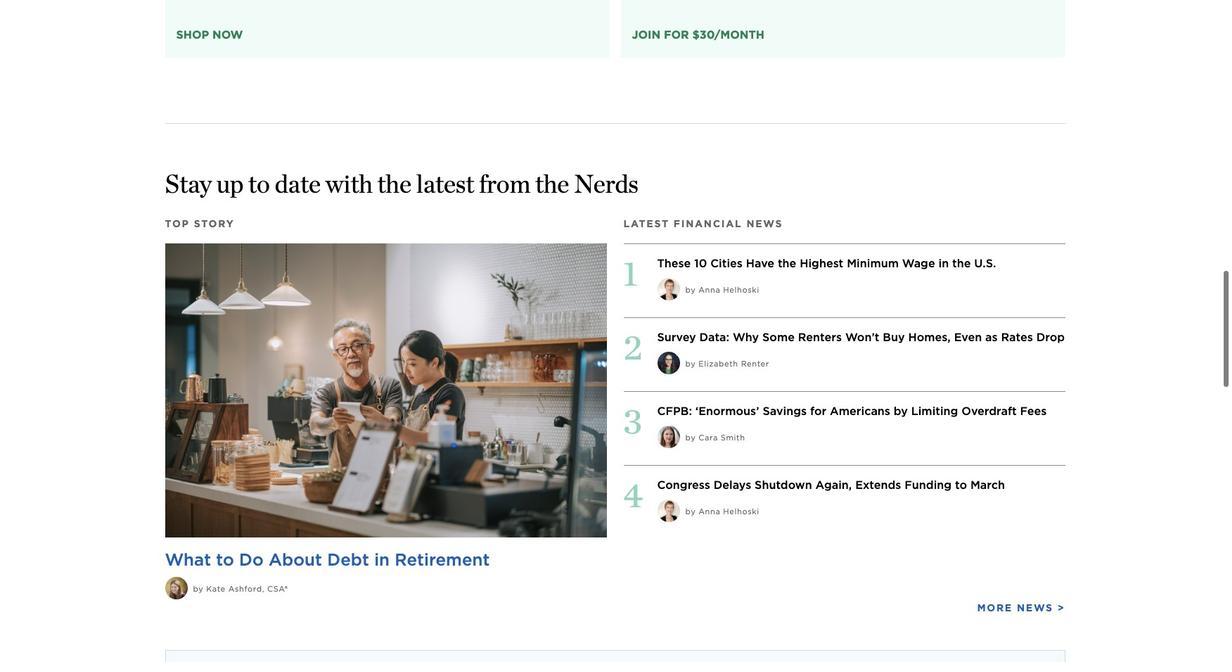 Task type: vqa. For each thing, say whether or not it's contained in the screenshot.
Homeowners Insurance
no



Task type: describe. For each thing, give the bounding box(es) containing it.
renter
[[741, 359, 770, 369]]

savings
[[763, 405, 807, 418]]

'enormous'
[[696, 405, 760, 418]]

cities
[[711, 257, 743, 270]]

delays
[[714, 478, 752, 492]]

more
[[978, 602, 1013, 613]]

funding
[[905, 478, 952, 492]]

even
[[955, 331, 982, 344]]

congress
[[658, 478, 711, 492]]

1 vertical spatial news
[[1017, 602, 1054, 613]]

helhoski for 1
[[724, 285, 760, 295]]

what
[[165, 549, 211, 570]]

by anna helhoski for 4
[[686, 507, 760, 516]]

2 horizontal spatial to
[[956, 478, 968, 492]]

wage
[[903, 257, 936, 270]]

americans
[[830, 405, 891, 418]]

helhoski for 4
[[724, 507, 760, 516]]

smith
[[721, 433, 746, 443]]

2
[[624, 327, 642, 368]]

congress delays shutdown again, extends funding to march link
[[658, 478, 1006, 492]]

latest financial news
[[624, 218, 783, 229]]

minimum
[[847, 257, 899, 270]]

ashford,
[[228, 584, 265, 594]]

by for 4
[[686, 507, 696, 516]]

homes,
[[909, 331, 951, 344]]

overdraft
[[962, 405, 1017, 418]]

by for 1
[[686, 285, 696, 295]]

with
[[326, 168, 373, 199]]

latest
[[416, 168, 474, 199]]

by anna helhoski for 1
[[686, 285, 760, 295]]

what to do about debt in retirement
[[165, 549, 490, 570]]

fees
[[1021, 405, 1047, 418]]

by elizabeth renter
[[686, 359, 770, 369]]

shop now link
[[176, 27, 243, 44]]

kate
[[206, 584, 226, 594]]

anna for 4
[[699, 507, 721, 516]]

survey
[[658, 331, 696, 344]]

csa®
[[267, 584, 288, 594]]

extends
[[856, 478, 902, 492]]

these 10 cities have the highest minimum wage in the u.s. link
[[658, 257, 997, 270]]

renters
[[799, 331, 842, 344]]

these 10 cities have the highest minimum wage in the u.s.
[[658, 257, 997, 270]]

1
[[624, 253, 638, 294]]

again,
[[816, 478, 852, 492]]

shutdown
[[755, 478, 813, 492]]

cara
[[699, 433, 718, 443]]

drop
[[1037, 331, 1065, 344]]

the right from
[[535, 168, 570, 199]]

up
[[217, 168, 244, 199]]

data:
[[700, 331, 730, 344]]

more news > link
[[978, 599, 1066, 616]]

the right with
[[378, 168, 412, 199]]

cfpb: 'enormous' savings for americans by limiting overdraft fees
[[658, 405, 1047, 418]]

debt
[[327, 549, 369, 570]]

stay
[[165, 168, 212, 199]]

shop now
[[176, 28, 243, 41]]

by left the limiting
[[894, 405, 908, 418]]

have
[[746, 257, 775, 270]]

about
[[269, 549, 322, 570]]

cfpb:
[[658, 405, 692, 418]]

do
[[239, 549, 264, 570]]

story
[[194, 218, 235, 229]]

highest
[[800, 257, 844, 270]]

latest
[[624, 218, 670, 229]]



Task type: locate. For each thing, give the bounding box(es) containing it.
now
[[213, 28, 243, 41]]

by for 2
[[686, 359, 696, 369]]

nerds
[[574, 168, 639, 199]]

0 horizontal spatial in
[[374, 549, 390, 570]]

0 vertical spatial anna
[[699, 285, 721, 295]]

in inside 'link'
[[374, 549, 390, 570]]

to
[[248, 168, 270, 199], [956, 478, 968, 492], [216, 549, 234, 570]]

helhoski down delays
[[724, 507, 760, 516]]

by left cara
[[686, 433, 696, 443]]

news
[[747, 218, 783, 229], [1017, 602, 1054, 613]]

for
[[664, 28, 689, 41]]

top story
[[165, 218, 235, 229]]

date
[[275, 168, 321, 199]]

the left "u.s."
[[953, 257, 971, 270]]

news up have
[[747, 218, 783, 229]]

retirement
[[395, 549, 490, 570]]

more news >
[[978, 602, 1066, 613]]

3
[[624, 401, 642, 442]]

congress delays shutdown again, extends funding to march
[[658, 478, 1006, 492]]

2 helhoski from the top
[[724, 507, 760, 516]]

to inside 'link'
[[216, 549, 234, 570]]

by anna helhoski down delays
[[686, 507, 760, 516]]

in
[[939, 257, 949, 270], [374, 549, 390, 570]]

what to do about debt in retirement link
[[165, 243, 607, 571]]

1 horizontal spatial to
[[248, 168, 270, 199]]

from
[[479, 168, 531, 199]]

anna down 10
[[699, 285, 721, 295]]

4
[[624, 475, 643, 516]]

anna down delays
[[699, 507, 721, 516]]

these
[[658, 257, 691, 270]]

u.s.
[[975, 257, 997, 270]]

as
[[986, 331, 998, 344]]

stay up to date with the latest from the nerds
[[165, 168, 639, 199]]

anna for 1
[[699, 285, 721, 295]]

1 vertical spatial in
[[374, 549, 390, 570]]

join
[[632, 28, 661, 41]]

$30/month
[[693, 28, 765, 41]]

2 by anna helhoski from the top
[[686, 507, 760, 516]]

by left kate
[[193, 584, 204, 594]]

1 by anna helhoski from the top
[[686, 285, 760, 295]]

won't
[[846, 331, 880, 344]]

in right debt
[[374, 549, 390, 570]]

to right the up
[[248, 168, 270, 199]]

0 vertical spatial in
[[939, 257, 949, 270]]

to left do
[[216, 549, 234, 570]]

financial
[[674, 218, 743, 229]]

1 vertical spatial helhoski
[[724, 507, 760, 516]]

by cara smith
[[686, 433, 746, 443]]

why
[[733, 331, 759, 344]]

elizabeth
[[699, 359, 739, 369]]

the right have
[[778, 257, 797, 270]]

by down congress
[[686, 507, 696, 516]]

march
[[971, 478, 1006, 492]]

in right wage
[[939, 257, 949, 270]]

10
[[695, 257, 707, 270]]

2 vertical spatial to
[[216, 549, 234, 570]]

1 vertical spatial to
[[956, 478, 968, 492]]

1 horizontal spatial news
[[1017, 602, 1054, 613]]

some
[[763, 331, 795, 344]]

0 vertical spatial news
[[747, 218, 783, 229]]

by down 10
[[686, 285, 696, 295]]

anna
[[699, 285, 721, 295], [699, 507, 721, 516]]

>
[[1058, 602, 1066, 613]]

by left elizabeth in the bottom of the page
[[686, 359, 696, 369]]

join for $30/month link
[[632, 27, 765, 44]]

0 horizontal spatial to
[[216, 549, 234, 570]]

survey data: why some renters won't buy homes, even as rates drop link
[[658, 331, 1065, 344]]

0 vertical spatial helhoski
[[724, 285, 760, 295]]

1 horizontal spatial in
[[939, 257, 949, 270]]

1 vertical spatial by anna helhoski
[[686, 507, 760, 516]]

by anna helhoski down 'cities' at top
[[686, 285, 760, 295]]

by
[[686, 285, 696, 295], [686, 359, 696, 369], [894, 405, 908, 418], [686, 433, 696, 443], [686, 507, 696, 516], [193, 584, 204, 594]]

by for 3
[[686, 433, 696, 443]]

2 anna from the top
[[699, 507, 721, 516]]

1 vertical spatial anna
[[699, 507, 721, 516]]

for
[[811, 405, 827, 418]]

buy
[[883, 331, 905, 344]]

to left march
[[956, 478, 968, 492]]

by kate ashford, csa®
[[193, 584, 288, 594]]

shop
[[176, 28, 209, 41]]

news left ">"
[[1017, 602, 1054, 613]]

1 helhoski from the top
[[724, 285, 760, 295]]

helhoski down 'cities' at top
[[724, 285, 760, 295]]

by anna helhoski
[[686, 285, 760, 295], [686, 507, 760, 516]]

0 vertical spatial to
[[248, 168, 270, 199]]

survey data: why some renters won't buy homes, even as rates drop
[[658, 331, 1065, 344]]

rates
[[1002, 331, 1034, 344]]

1 anna from the top
[[699, 285, 721, 295]]

top
[[165, 218, 190, 229]]

0 horizontal spatial news
[[747, 218, 783, 229]]

limiting
[[912, 405, 959, 418]]

join for $30/month
[[632, 28, 765, 41]]

the
[[378, 168, 412, 199], [535, 168, 570, 199], [778, 257, 797, 270], [953, 257, 971, 270]]

cfpb: 'enormous' savings for americans by limiting overdraft fees link
[[658, 405, 1047, 418]]

helhoski
[[724, 285, 760, 295], [724, 507, 760, 516]]

0 vertical spatial by anna helhoski
[[686, 285, 760, 295]]



